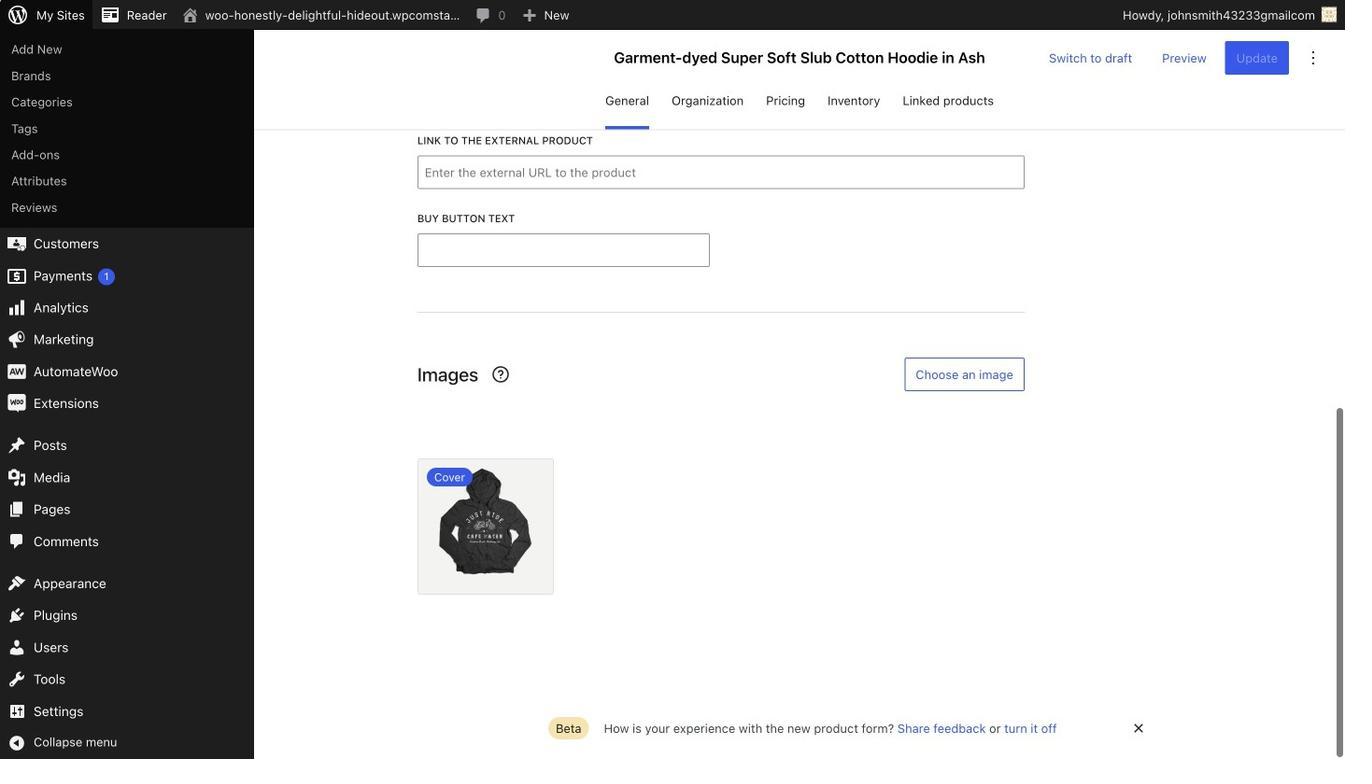 Task type: vqa. For each thing, say whether or not it's contained in the screenshot.
1st $ from the top of the page
no



Task type: locate. For each thing, give the bounding box(es) containing it.
2 block: product section document from the top
[[418, 81, 1025, 313]]

hide this message image
[[1128, 718, 1150, 740]]

tab list
[[254, 86, 1346, 129]]

options image
[[1303, 47, 1325, 69]]

2 vertical spatial block: product section document
[[418, 358, 1025, 640]]

3 block: product section document from the top
[[418, 358, 1025, 640]]

block: product section document
[[418, 0, 1025, 37], [418, 81, 1025, 313], [418, 358, 1025, 640]]

1 block: product section document from the top
[[418, 0, 1025, 37]]

1 vertical spatial block: product section document
[[418, 81, 1025, 313]]

0 vertical spatial block: product section document
[[418, 0, 1025, 37]]

None text field
[[418, 234, 710, 267]]



Task type: describe. For each thing, give the bounding box(es) containing it.
product editor top bar. region
[[254, 30, 1346, 129]]

Enter the external URL to the product url field
[[418, 156, 1025, 189]]

toolbar navigation
[[0, 0, 1346, 34]]

view helper text image
[[490, 363, 512, 386]]



